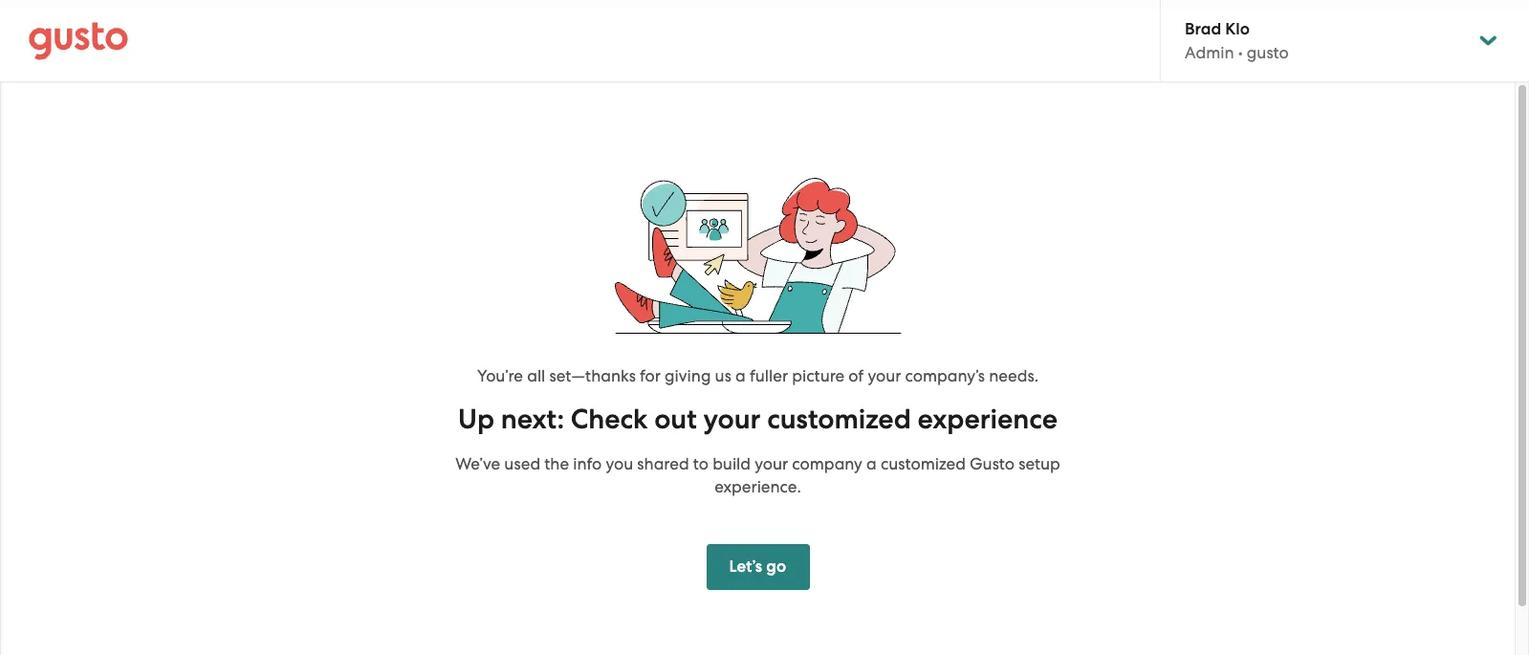 Task type: locate. For each thing, give the bounding box(es) containing it.
1 horizontal spatial a
[[867, 454, 877, 473]]

a
[[736, 366, 746, 385], [867, 454, 877, 473]]

a right us
[[736, 366, 746, 385]]

used
[[505, 454, 541, 473]]

check
[[571, 403, 648, 436]]

let's
[[730, 557, 763, 577]]

us
[[715, 366, 732, 385]]

of
[[849, 366, 864, 385]]

fuller
[[750, 366, 788, 385]]

we've used the info you shared to build your company a customized gusto setup experience.
[[456, 454, 1061, 496]]

a inside we've used the info you shared to build your company a customized gusto setup experience.
[[867, 454, 877, 473]]

out
[[655, 403, 697, 436]]

customized up company
[[768, 403, 912, 436]]

1 vertical spatial a
[[867, 454, 877, 473]]

customized
[[768, 403, 912, 436], [881, 454, 966, 473]]

set—thanks
[[550, 366, 636, 385]]

the
[[545, 454, 569, 473]]

customized inside we've used the info you shared to build your company a customized gusto setup experience.
[[881, 454, 966, 473]]

brad
[[1185, 19, 1222, 39]]

0 vertical spatial customized
[[768, 403, 912, 436]]

gusto
[[970, 454, 1015, 473]]

home image
[[29, 22, 128, 60]]

picture
[[792, 366, 845, 385]]

experience.
[[715, 477, 802, 496]]

experience
[[918, 403, 1058, 436]]

0 vertical spatial your
[[868, 366, 902, 385]]

your up experience.
[[755, 454, 788, 473]]

0 vertical spatial a
[[736, 366, 746, 385]]

customized left gusto at the bottom right of page
[[881, 454, 966, 473]]

2 vertical spatial your
[[755, 454, 788, 473]]

your down us
[[704, 403, 761, 436]]

up
[[458, 403, 495, 436]]

you're all set—thanks for giving us a fuller picture of your company's needs.
[[477, 366, 1039, 385]]

next:
[[501, 403, 565, 436]]

your right of
[[868, 366, 902, 385]]

we've
[[456, 454, 501, 473]]

a right company
[[867, 454, 877, 473]]

gusto
[[1247, 43, 1289, 62]]

1 vertical spatial customized
[[881, 454, 966, 473]]

your
[[868, 366, 902, 385], [704, 403, 761, 436], [755, 454, 788, 473]]



Task type: vqa. For each thing, say whether or not it's contained in the screenshot.
provide
no



Task type: describe. For each thing, give the bounding box(es) containing it.
you're
[[477, 366, 523, 385]]

0 horizontal spatial a
[[736, 366, 746, 385]]

let's go
[[730, 557, 787, 577]]

let's go button
[[707, 544, 810, 590]]

to
[[693, 454, 709, 473]]

giving
[[665, 366, 711, 385]]

build
[[713, 454, 751, 473]]

up next: check out your customized experience
[[458, 403, 1058, 436]]

for
[[640, 366, 661, 385]]

1 vertical spatial your
[[704, 403, 761, 436]]

needs.
[[989, 366, 1039, 385]]

brad klo admin • gusto
[[1185, 19, 1289, 62]]

company
[[792, 454, 863, 473]]

shared
[[638, 454, 689, 473]]

go
[[767, 557, 787, 577]]

info
[[573, 454, 602, 473]]

klo
[[1226, 19, 1250, 39]]

all
[[527, 366, 546, 385]]

•
[[1239, 43, 1243, 62]]

setup
[[1019, 454, 1061, 473]]

your inside we've used the info you shared to build your company a customized gusto setup experience.
[[755, 454, 788, 473]]

admin
[[1185, 43, 1235, 62]]

company's
[[906, 366, 985, 385]]

you
[[606, 454, 634, 473]]



